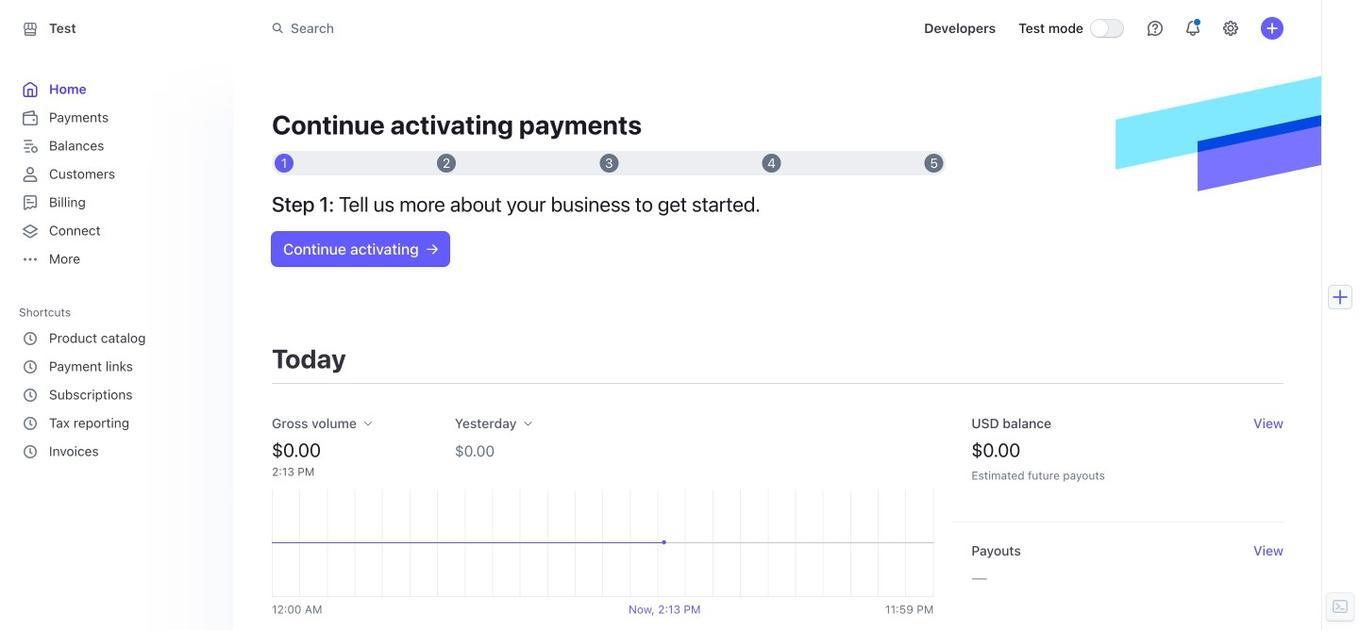 Task type: locate. For each thing, give the bounding box(es) containing it.
figure
[[272, 490, 934, 597], [272, 490, 934, 597]]

settings image
[[1223, 21, 1238, 36]]

None search field
[[261, 11, 793, 46]]

2 shortcuts element from the top
[[19, 325, 215, 466]]

shortcuts element
[[19, 299, 219, 466], [19, 325, 215, 466]]

Search text field
[[261, 11, 793, 46]]



Task type: describe. For each thing, give the bounding box(es) containing it.
Test mode checkbox
[[1091, 20, 1123, 37]]

notifications image
[[1186, 21, 1201, 36]]

1 shortcuts element from the top
[[19, 299, 219, 466]]

manage shortcuts image
[[200, 307, 211, 318]]

core navigation links element
[[19, 76, 215, 274]]

help image
[[1148, 21, 1163, 36]]

svg image
[[426, 244, 438, 255]]



Task type: vqa. For each thing, say whether or not it's contained in the screenshot.
Settings icon
yes



